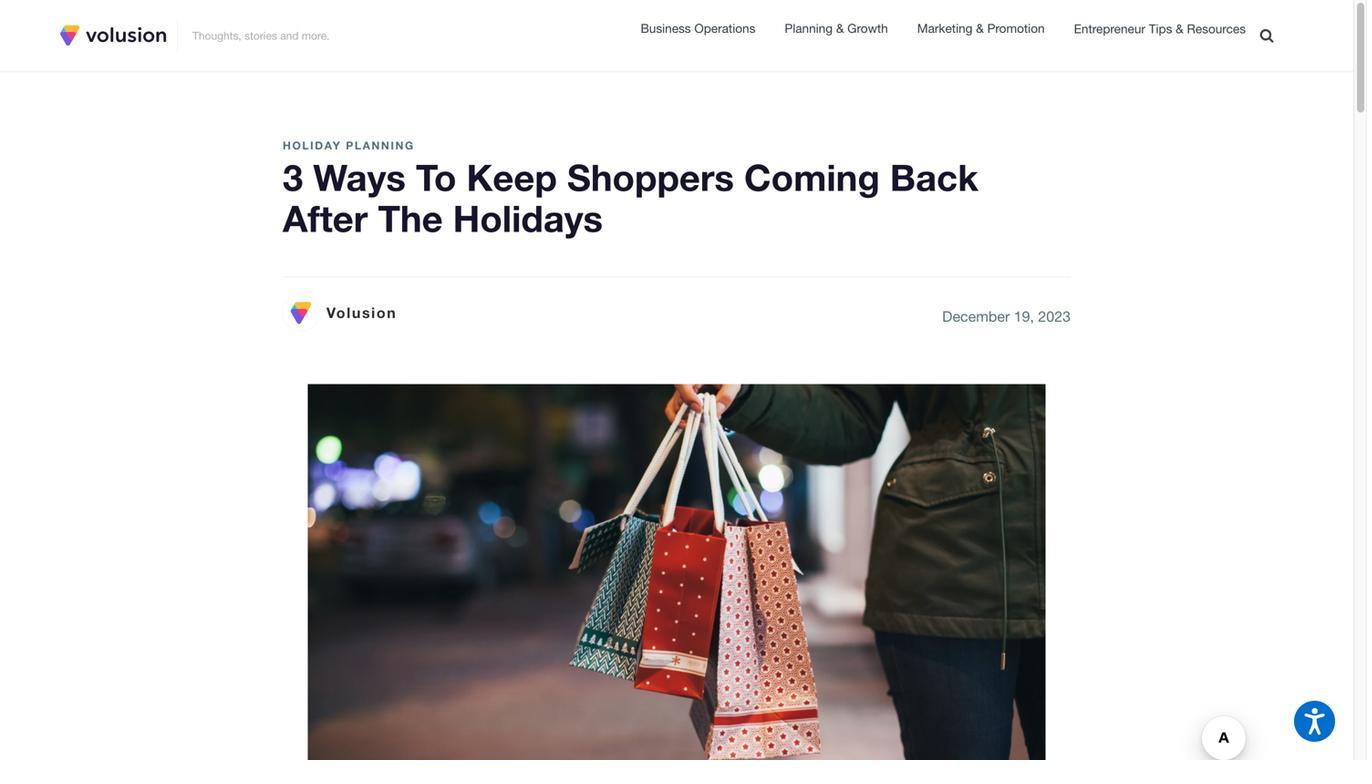 Task type: vqa. For each thing, say whether or not it's contained in the screenshot.
'search' icon
yes



Task type: locate. For each thing, give the bounding box(es) containing it.
1 horizontal spatial planning
[[785, 21, 833, 35]]

planning & growth
[[785, 21, 888, 35]]

resources
[[1187, 21, 1246, 36]]

1 vertical spatial planning
[[346, 139, 415, 152]]

2 horizontal spatial &
[[1176, 21, 1184, 36]]

&
[[836, 21, 844, 35], [976, 21, 984, 35], [1176, 21, 1184, 36]]

& right tips
[[1176, 21, 1184, 36]]

0 vertical spatial planning
[[785, 21, 833, 35]]

search image
[[1260, 28, 1274, 43]]

entrepreneur
[[1074, 21, 1146, 36]]

planning
[[785, 21, 833, 35], [346, 139, 415, 152]]

planning up ways
[[346, 139, 415, 152]]

entrepreneur tips & resources link
[[1074, 19, 1246, 40]]

planning inside 'link'
[[785, 21, 833, 35]]

& right marketing
[[976, 21, 984, 35]]

thoughts, stories and more.
[[192, 29, 330, 42]]

back
[[890, 155, 979, 199]]

to
[[416, 155, 456, 199]]

thoughts,
[[192, 29, 242, 42]]

keep
[[467, 155, 557, 199]]

marketing & promotion link
[[917, 19, 1045, 39]]

& left growth
[[836, 21, 844, 35]]

holiday planning 3 ways to keep shoppers coming back after the holidays
[[283, 139, 979, 240]]

shoppers
[[567, 155, 734, 199]]

business
[[641, 21, 691, 35]]

planning inside the holiday planning 3 ways to keep shoppers coming back after the holidays
[[346, 139, 415, 152]]

volusion
[[327, 304, 397, 322]]

1 horizontal spatial &
[[976, 21, 984, 35]]

holidays
[[453, 196, 603, 240]]

open accessibe: accessibility options, statement and help image
[[1305, 709, 1325, 735]]

stories
[[245, 29, 277, 42]]

holiday
[[283, 139, 341, 152]]

more.
[[302, 29, 330, 42]]

planning & growth link
[[785, 19, 888, 39]]

planning left growth
[[785, 21, 833, 35]]

coming
[[744, 155, 880, 199]]

0 horizontal spatial planning
[[346, 139, 415, 152]]

0 horizontal spatial &
[[836, 21, 844, 35]]

ways
[[313, 155, 406, 199]]

3
[[283, 155, 303, 199]]



Task type: describe. For each thing, give the bounding box(es) containing it.
and
[[280, 29, 299, 42]]

business operations link
[[641, 19, 756, 39]]

december
[[942, 308, 1010, 325]]

operations
[[694, 21, 756, 35]]

marketing & promotion
[[917, 21, 1045, 35]]

marketing
[[917, 21, 973, 35]]

3 ways to keep shoppers coming back after the holidays image
[[308, 385, 1046, 761]]

volusion link
[[283, 295, 397, 332]]

promotion
[[987, 21, 1045, 35]]

& for marketing
[[976, 21, 984, 35]]

& for planning
[[836, 21, 844, 35]]

business operations
[[641, 21, 756, 35]]

december 19, 2023
[[942, 308, 1071, 325]]

entrepreneur tips & resources
[[1074, 21, 1246, 36]]

2023
[[1038, 308, 1071, 325]]

tips
[[1149, 21, 1172, 36]]

after
[[283, 196, 368, 240]]

19,
[[1014, 308, 1034, 325]]

growth
[[848, 21, 888, 35]]

the
[[378, 196, 443, 240]]



